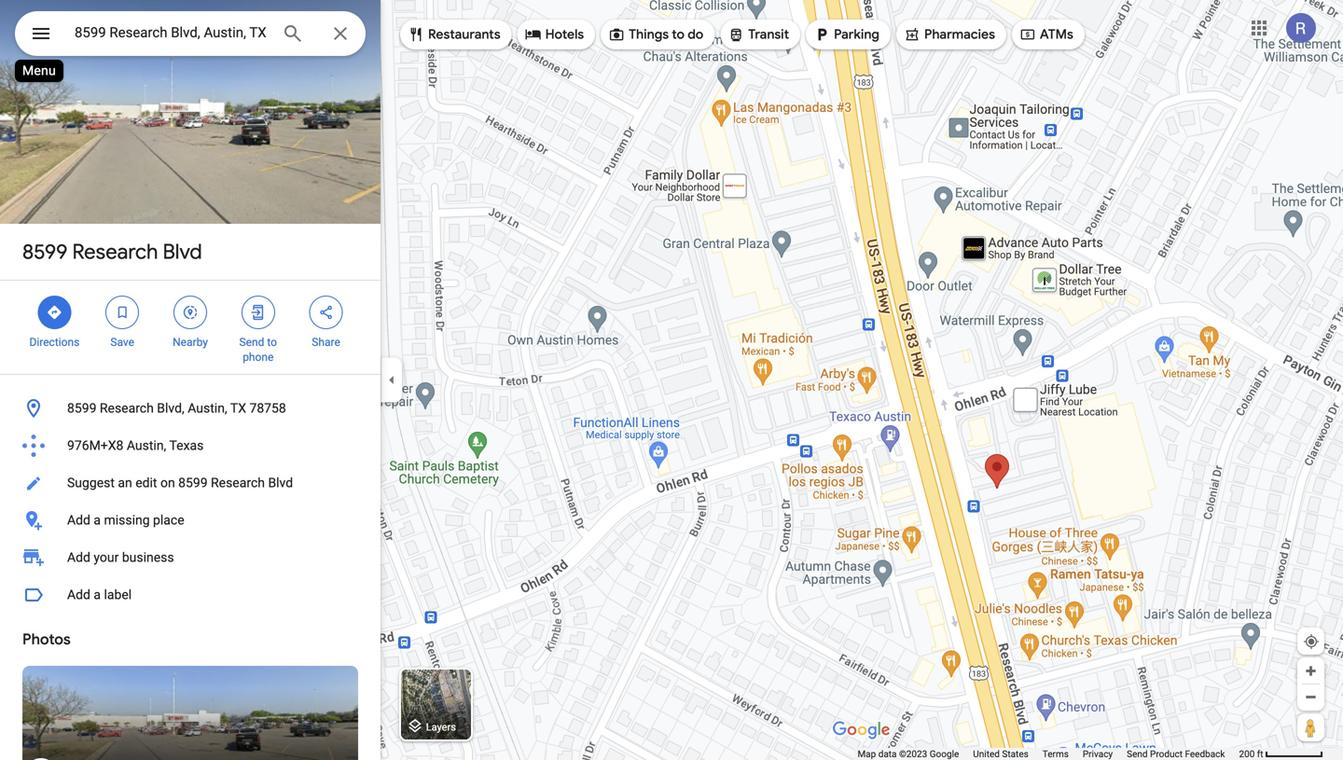 Task type: vqa. For each thing, say whether or not it's contained in the screenshot.
LOADING RESULTS progress bar
no



Task type: locate. For each thing, give the bounding box(es) containing it.
to
[[672, 26, 685, 43], [267, 336, 277, 349]]

add left label
[[67, 587, 90, 603]]

to up phone
[[267, 336, 277, 349]]

0 horizontal spatial send
[[239, 336, 264, 349]]

blvd down 78758
[[268, 475, 293, 491]]

send
[[239, 336, 264, 349], [1127, 749, 1148, 760]]

feedback
[[1185, 749, 1225, 760]]

2 a from the top
[[94, 587, 101, 603]]

a left label
[[94, 587, 101, 603]]

austin, up edit
[[127, 438, 166, 453]]

add inside button
[[67, 587, 90, 603]]

blvd up ""
[[163, 239, 202, 265]]

atms
[[1040, 26, 1074, 43]]

footer containing map data ©2023 google
[[858, 748, 1239, 760]]

add for add a label
[[67, 587, 90, 603]]

austin, inside button
[[188, 401, 227, 416]]

8599 research blvd main content
[[0, 0, 381, 760]]

business
[[122, 550, 174, 565]]

send to phone
[[239, 336, 277, 364]]

3 add from the top
[[67, 587, 90, 603]]

1 vertical spatial blvd
[[268, 475, 293, 491]]

 hotels
[[525, 24, 584, 45]]

None field
[[75, 21, 267, 44]]

research
[[72, 239, 158, 265], [100, 401, 154, 416], [211, 475, 265, 491]]

edit
[[135, 475, 157, 491]]

a left missing
[[94, 513, 101, 528]]

map data ©2023 google
[[858, 749, 959, 760]]

research down 976m+x8 austin, texas button
[[211, 475, 265, 491]]

add for add your business
[[67, 550, 90, 565]]

1 horizontal spatial send
[[1127, 749, 1148, 760]]

research up  at the top left of page
[[72, 239, 158, 265]]

1 vertical spatial add
[[67, 550, 90, 565]]

8599 research blvd, austin, tx 78758
[[67, 401, 286, 416]]

a
[[94, 513, 101, 528], [94, 587, 101, 603]]

200 ft
[[1239, 749, 1264, 760]]

0 vertical spatial to
[[672, 26, 685, 43]]

0 vertical spatial a
[[94, 513, 101, 528]]

austin, inside button
[[127, 438, 166, 453]]

a inside button
[[94, 587, 101, 603]]

terms
[[1043, 749, 1069, 760]]

976m+x8 austin, texas
[[67, 438, 204, 453]]

add inside button
[[67, 513, 90, 528]]

1 horizontal spatial blvd
[[268, 475, 293, 491]]

2 vertical spatial add
[[67, 587, 90, 603]]

privacy
[[1083, 749, 1113, 760]]

1 vertical spatial to
[[267, 336, 277, 349]]

label
[[104, 587, 132, 603]]

to left do
[[672, 26, 685, 43]]

things
[[629, 26, 669, 43]]

0 horizontal spatial blvd
[[163, 239, 202, 265]]

1 a from the top
[[94, 513, 101, 528]]

send for send to phone
[[239, 336, 264, 349]]

data
[[878, 749, 897, 760]]

200
[[1239, 749, 1255, 760]]

save
[[110, 336, 134, 349]]

send inside send to phone
[[239, 336, 264, 349]]

8599 right on
[[178, 475, 208, 491]]

an
[[118, 475, 132, 491]]


[[1020, 24, 1036, 45]]

8599 up 
[[22, 239, 68, 265]]

1 vertical spatial a
[[94, 587, 101, 603]]

share
[[312, 336, 340, 349]]

add
[[67, 513, 90, 528], [67, 550, 90, 565], [67, 587, 90, 603]]

2 vertical spatial research
[[211, 475, 265, 491]]

0 horizontal spatial austin,
[[127, 438, 166, 453]]

 pharmacies
[[904, 24, 995, 45]]

1 vertical spatial 8599
[[67, 401, 96, 416]]

2 add from the top
[[67, 550, 90, 565]]

footer inside google maps element
[[858, 748, 1239, 760]]

0 vertical spatial add
[[67, 513, 90, 528]]

8599 Research Blvd, Austin, TX 78758 field
[[15, 11, 366, 56]]

suggest
[[67, 475, 115, 491]]

send up phone
[[239, 336, 264, 349]]

add left your
[[67, 550, 90, 565]]

8599 for 8599 research blvd, austin, tx 78758
[[67, 401, 96, 416]]

send inside the 'send product feedback' button
[[1127, 749, 1148, 760]]

8599 up 976m+x8
[[67, 401, 96, 416]]

research for blvd,
[[100, 401, 154, 416]]


[[182, 302, 199, 323]]

0 vertical spatial research
[[72, 239, 158, 265]]

footer
[[858, 748, 1239, 760]]

add down suggest
[[67, 513, 90, 528]]

to inside send to phone
[[267, 336, 277, 349]]

1 horizontal spatial to
[[672, 26, 685, 43]]

blvd,
[[157, 401, 184, 416]]

a for missing
[[94, 513, 101, 528]]

add inside "link"
[[67, 550, 90, 565]]

0 horizontal spatial to
[[267, 336, 277, 349]]

0 vertical spatial send
[[239, 336, 264, 349]]

0 vertical spatial austin,
[[188, 401, 227, 416]]

google
[[930, 749, 959, 760]]

1 horizontal spatial austin,
[[188, 401, 227, 416]]

8599 research blvd
[[22, 239, 202, 265]]

add your business link
[[0, 539, 381, 577]]

1 add from the top
[[67, 513, 90, 528]]

map
[[858, 749, 876, 760]]

blvd
[[163, 239, 202, 265], [268, 475, 293, 491]]

add for add a missing place
[[67, 513, 90, 528]]

1 vertical spatial send
[[1127, 749, 1148, 760]]

research up 976m+x8 austin, texas
[[100, 401, 154, 416]]

privacy button
[[1083, 748, 1113, 760]]

0 vertical spatial 8599
[[22, 239, 68, 265]]

layers
[[426, 721, 456, 733]]

research for blvd
[[72, 239, 158, 265]]

a inside button
[[94, 513, 101, 528]]


[[114, 302, 131, 323]]

8599
[[22, 239, 68, 265], [67, 401, 96, 416], [178, 475, 208, 491]]

austin,
[[188, 401, 227, 416], [127, 438, 166, 453]]

1 vertical spatial research
[[100, 401, 154, 416]]


[[525, 24, 542, 45]]

1 vertical spatial austin,
[[127, 438, 166, 453]]

add a missing place
[[67, 513, 184, 528]]

austin, left tx
[[188, 401, 227, 416]]

united states button
[[973, 748, 1029, 760]]

blvd inside button
[[268, 475, 293, 491]]

a for label
[[94, 587, 101, 603]]

terms button
[[1043, 748, 1069, 760]]

missing
[[104, 513, 150, 528]]

send left 'product'
[[1127, 749, 1148, 760]]



Task type: describe. For each thing, give the bounding box(es) containing it.
product
[[1150, 749, 1183, 760]]

directions
[[29, 336, 80, 349]]

8599 research blvd, austin, tx 78758 button
[[0, 390, 381, 427]]

restaurants
[[428, 26, 501, 43]]

send product feedback
[[1127, 749, 1225, 760]]

 transit
[[728, 24, 789, 45]]

send for send product feedback
[[1127, 749, 1148, 760]]

add your business
[[67, 550, 174, 565]]

place
[[153, 513, 184, 528]]

texas
[[169, 438, 204, 453]]

parking
[[834, 26, 880, 43]]

united
[[973, 749, 1000, 760]]

 things to do
[[608, 24, 704, 45]]

suggest an edit on 8599 research blvd
[[67, 475, 293, 491]]

 search field
[[15, 11, 366, 60]]

pharmacies
[[924, 26, 995, 43]]

on
[[160, 475, 175, 491]]


[[46, 302, 63, 323]]

none field inside "8599 research blvd, austin, tx 78758" field
[[75, 21, 267, 44]]

transit
[[748, 26, 789, 43]]

suggest an edit on 8599 research blvd button
[[0, 465, 381, 502]]

0 vertical spatial blvd
[[163, 239, 202, 265]]

send product feedback button
[[1127, 748, 1225, 760]]

add a label button
[[0, 577, 381, 614]]

 parking
[[814, 24, 880, 45]]

show street view coverage image
[[1298, 714, 1325, 742]]

©2023
[[899, 749, 928, 760]]

your
[[94, 550, 119, 565]]


[[250, 302, 267, 323]]


[[904, 24, 921, 45]]

tx
[[230, 401, 246, 416]]

zoom in image
[[1304, 664, 1318, 678]]

google account: ruby anderson  
(rubyanndersson@gmail.com) image
[[1286, 13, 1316, 43]]

976m+x8 austin, texas button
[[0, 427, 381, 465]]

zoom out image
[[1304, 690, 1318, 704]]


[[30, 20, 52, 47]]

 restaurants
[[408, 24, 501, 45]]

do
[[688, 26, 704, 43]]

78758
[[249, 401, 286, 416]]

phone
[[243, 351, 274, 364]]

collapse side panel image
[[382, 370, 402, 390]]

200 ft button
[[1239, 749, 1324, 760]]

add a label
[[67, 587, 132, 603]]


[[608, 24, 625, 45]]

show your location image
[[1303, 633, 1320, 650]]

 button
[[15, 11, 67, 60]]

to inside  things to do
[[672, 26, 685, 43]]

2 vertical spatial 8599
[[178, 475, 208, 491]]

states
[[1002, 749, 1029, 760]]

 atms
[[1020, 24, 1074, 45]]

hotels
[[545, 26, 584, 43]]

976m+x8
[[67, 438, 123, 453]]

add a missing place button
[[0, 502, 381, 539]]

actions for 8599 research blvd region
[[0, 281, 381, 374]]


[[728, 24, 745, 45]]

united states
[[973, 749, 1029, 760]]

ft
[[1257, 749, 1264, 760]]


[[408, 24, 424, 45]]


[[814, 24, 830, 45]]

google maps element
[[0, 0, 1343, 760]]

photos
[[22, 630, 71, 649]]

nearby
[[173, 336, 208, 349]]


[[318, 302, 335, 323]]

8599 for 8599 research blvd
[[22, 239, 68, 265]]



